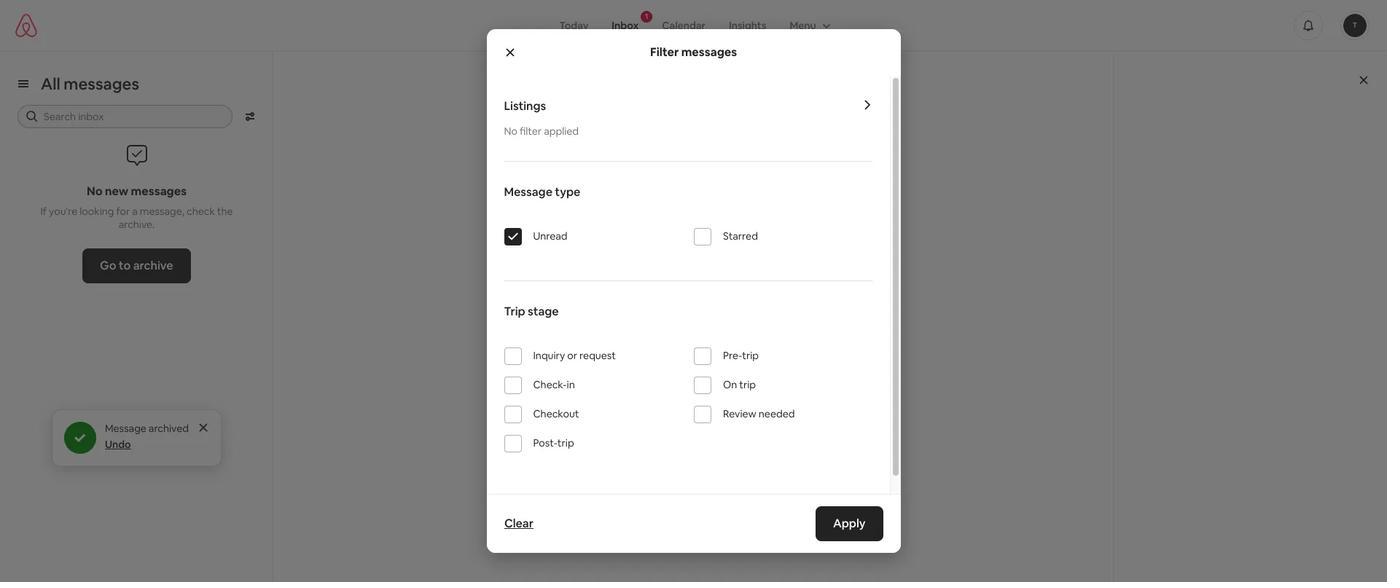 Task type: locate. For each thing, give the bounding box(es) containing it.
post-trip
[[533, 437, 574, 450]]

trip for on trip
[[739, 378, 756, 391]]

archive
[[133, 258, 173, 273]]

message inside "message archived undo"
[[105, 422, 146, 435]]

0 vertical spatial no
[[504, 125, 517, 138]]

messages up search text field
[[64, 74, 139, 94]]

today link
[[548, 11, 600, 39]]

you're
[[49, 205, 77, 218]]

0 horizontal spatial message
[[105, 422, 146, 435]]

0 horizontal spatial group
[[52, 409, 222, 466]]

applied
[[544, 125, 579, 138]]

archived
[[149, 422, 189, 435]]

0 vertical spatial message
[[504, 184, 552, 200]]

review
[[723, 407, 756, 421]]

messages inside no new messages if you're looking for a message, check the archive.
[[131, 184, 187, 199]]

insights link
[[717, 11, 778, 39]]

messages up message,
[[131, 184, 187, 199]]

apply
[[833, 516, 866, 531]]

0 vertical spatial messages
[[681, 44, 737, 60]]

looking
[[80, 205, 114, 218]]

message
[[504, 184, 552, 200], [105, 422, 146, 435]]

1 horizontal spatial no
[[504, 125, 517, 138]]

trip for post-trip
[[557, 437, 574, 450]]

clear
[[504, 516, 533, 531]]

message type
[[504, 184, 580, 200]]

no left filter
[[504, 125, 517, 138]]

1 vertical spatial no
[[87, 184, 103, 199]]

all messages
[[41, 74, 139, 94]]

messages inside dialog
[[681, 44, 737, 60]]

today
[[559, 19, 588, 32]]

1 vertical spatial messages
[[64, 74, 139, 94]]

messages down the calendar link
[[681, 44, 737, 60]]

message inside dialog
[[504, 184, 552, 200]]

trip up on trip
[[742, 349, 759, 362]]

inbox 1 calendar
[[612, 11, 706, 32]]

no for filter
[[504, 125, 517, 138]]

undo
[[105, 438, 131, 451]]

check
[[187, 205, 215, 218]]

0 vertical spatial group
[[778, 11, 840, 39]]

no
[[504, 125, 517, 138], [87, 184, 103, 199]]

trip down checkout at bottom left
[[557, 437, 574, 450]]

filter messages dialog
[[487, 29, 901, 553]]

0 vertical spatial trip
[[742, 349, 759, 362]]

1 vertical spatial group
[[52, 409, 222, 466]]

if
[[40, 205, 47, 218]]

to
[[119, 258, 131, 273]]

no inside filter messages dialog
[[504, 125, 517, 138]]

1 vertical spatial message
[[105, 422, 146, 435]]

messages
[[681, 44, 737, 60], [64, 74, 139, 94], [131, 184, 187, 199]]

filter
[[520, 125, 542, 138]]

filter
[[650, 44, 679, 60]]

trip
[[742, 349, 759, 362], [739, 378, 756, 391], [557, 437, 574, 450]]

review needed
[[723, 407, 795, 421]]

group
[[778, 11, 840, 39], [52, 409, 222, 466]]

message up undo
[[105, 422, 146, 435]]

1 vertical spatial trip
[[739, 378, 756, 391]]

message for message archived undo
[[105, 422, 146, 435]]

2 vertical spatial trip
[[557, 437, 574, 450]]

trip right on
[[739, 378, 756, 391]]

0 horizontal spatial no
[[87, 184, 103, 199]]

no up looking
[[87, 184, 103, 199]]

Search text field
[[44, 109, 222, 124]]

1 horizontal spatial message
[[504, 184, 552, 200]]

trip stage
[[504, 304, 559, 319]]

2 vertical spatial messages
[[131, 184, 187, 199]]

post-
[[533, 437, 557, 450]]

in
[[567, 378, 575, 391]]

a
[[132, 205, 138, 218]]

archive.
[[119, 218, 155, 231]]

message left type
[[504, 184, 552, 200]]

on trip
[[723, 378, 756, 391]]

clear button
[[497, 509, 540, 539]]

inquiry or request
[[533, 349, 616, 362]]

for
[[116, 205, 130, 218]]

check-
[[533, 378, 567, 391]]

undo button
[[105, 438, 131, 451]]

no inside no new messages if you're looking for a message, check the archive.
[[87, 184, 103, 199]]



Task type: describe. For each thing, give the bounding box(es) containing it.
all messages heading
[[41, 74, 139, 94]]

pre-trip
[[723, 349, 759, 362]]

no filter applied
[[504, 125, 579, 138]]

filter messages
[[650, 44, 737, 60]]

the
[[217, 205, 233, 218]]

message,
[[140, 205, 184, 218]]

1 horizontal spatial group
[[778, 11, 840, 39]]

trip
[[504, 304, 525, 319]]

group containing message archived
[[52, 409, 222, 466]]

check-in
[[533, 378, 575, 391]]

messages for all messages
[[64, 74, 139, 94]]

success image
[[74, 432, 86, 444]]

apply button
[[816, 507, 883, 542]]

listings
[[504, 98, 546, 114]]

insights
[[729, 19, 766, 32]]

calendar link
[[650, 11, 717, 39]]

1
[[645, 11, 648, 21]]

all
[[41, 74, 60, 94]]

message archived undo
[[105, 422, 189, 451]]

or
[[567, 349, 577, 362]]

stage
[[528, 304, 559, 319]]

pre-
[[723, 349, 742, 362]]

go to archive
[[100, 258, 173, 273]]

go
[[100, 258, 116, 273]]

no for new
[[87, 184, 103, 199]]

starred
[[723, 230, 758, 243]]

inquiry
[[533, 349, 565, 362]]

go to archive button
[[83, 249, 191, 284]]

type
[[555, 184, 580, 200]]

on
[[723, 378, 737, 391]]

trip for pre-trip
[[742, 349, 759, 362]]

needed
[[759, 407, 795, 421]]

calendar
[[662, 19, 706, 32]]

new
[[105, 184, 128, 199]]

inbox
[[612, 19, 639, 32]]

unread
[[533, 230, 567, 243]]

request
[[580, 349, 616, 362]]

checkout
[[533, 407, 579, 421]]

messages for filter messages
[[681, 44, 737, 60]]

no new messages if you're looking for a message, check the archive.
[[40, 184, 233, 231]]

message for message type
[[504, 184, 552, 200]]



Task type: vqa. For each thing, say whether or not it's contained in the screenshot.
APPLIED
yes



